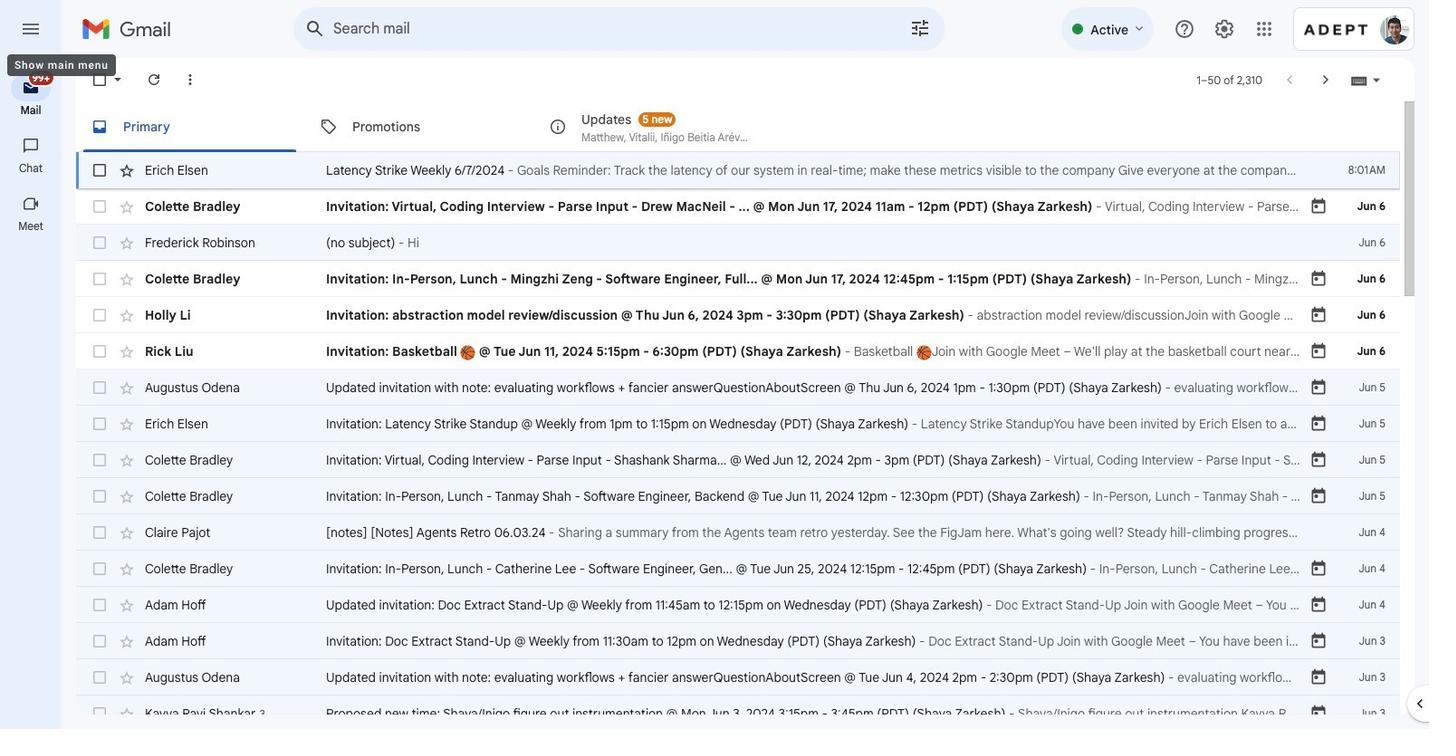 Task type: vqa. For each thing, say whether or not it's contained in the screenshot.
Support "image"
yes



Task type: describe. For each thing, give the bounding box(es) containing it.
16 row from the top
[[76, 696, 1400, 729]]

8 row from the top
[[76, 406, 1400, 442]]

more email options image
[[181, 71, 199, 89]]

support image
[[1174, 18, 1196, 40]]

10 row from the top
[[76, 478, 1400, 515]]

Search mail search field
[[293, 7, 946, 51]]

14 row from the top
[[76, 623, 1400, 659]]

older image
[[1317, 71, 1335, 89]]

3 heading from the top
[[0, 219, 62, 234]]

5 row from the top
[[76, 297, 1400, 333]]

updates, 5 new messages, tab
[[534, 101, 763, 152]]

7 row from the top
[[76, 370, 1400, 406]]

refresh image
[[145, 71, 163, 89]]

1 heading from the top
[[0, 103, 62, 118]]

1 🏀 image from the left
[[461, 345, 476, 360]]

13 row from the top
[[76, 587, 1400, 623]]



Task type: locate. For each thing, give the bounding box(es) containing it.
main content
[[76, 101, 1400, 729]]

4 row from the top
[[76, 261, 1400, 297]]

0 horizontal spatial 🏀 image
[[461, 345, 476, 360]]

heading
[[0, 103, 62, 118], [0, 161, 62, 176], [0, 219, 62, 234]]

gmail image
[[82, 11, 180, 47]]

2 🏀 image from the left
[[917, 345, 932, 360]]

search mail image
[[299, 13, 332, 45]]

1 vertical spatial heading
[[0, 161, 62, 176]]

🏀 image
[[461, 345, 476, 360], [917, 345, 932, 360]]

0 vertical spatial heading
[[0, 103, 62, 118]]

None checkbox
[[91, 234, 109, 252], [91, 270, 109, 288], [91, 306, 109, 324], [91, 342, 109, 361], [91, 487, 109, 505], [91, 596, 109, 614], [91, 669, 109, 687], [91, 234, 109, 252], [91, 270, 109, 288], [91, 306, 109, 324], [91, 342, 109, 361], [91, 487, 109, 505], [91, 596, 109, 614], [91, 669, 109, 687]]

6 row from the top
[[76, 333, 1400, 370]]

row
[[76, 152, 1400, 188], [76, 188, 1400, 225], [76, 225, 1400, 261], [76, 261, 1400, 297], [76, 297, 1400, 333], [76, 333, 1400, 370], [76, 370, 1400, 406], [76, 406, 1400, 442], [76, 442, 1400, 478], [76, 478, 1400, 515], [76, 515, 1400, 551], [76, 551, 1400, 587], [76, 587, 1400, 623], [76, 623, 1400, 659], [76, 659, 1400, 696], [76, 696, 1400, 729]]

settings image
[[1214, 18, 1236, 40]]

main menu image
[[20, 18, 42, 40]]

12 row from the top
[[76, 551, 1400, 587]]

None checkbox
[[91, 71, 109, 89], [91, 161, 109, 179], [91, 197, 109, 216], [91, 379, 109, 397], [91, 415, 109, 433], [91, 451, 109, 469], [91, 524, 109, 542], [91, 560, 109, 578], [91, 632, 109, 650], [91, 705, 109, 723], [91, 71, 109, 89], [91, 161, 109, 179], [91, 197, 109, 216], [91, 379, 109, 397], [91, 415, 109, 433], [91, 451, 109, 469], [91, 524, 109, 542], [91, 560, 109, 578], [91, 632, 109, 650], [91, 705, 109, 723]]

Search mail text field
[[333, 20, 859, 38]]

tab list
[[76, 101, 1400, 152]]

2 row from the top
[[76, 188, 1400, 225]]

advanced search options image
[[902, 10, 938, 46]]

show the input tools menu image
[[1371, 73, 1382, 87]]

1 row from the top
[[76, 152, 1400, 188]]

2 heading from the top
[[0, 161, 62, 176]]

1 horizontal spatial 🏀 image
[[917, 345, 932, 360]]

primary tab
[[76, 101, 303, 152]]

promotions tab
[[305, 101, 534, 152]]

2 vertical spatial heading
[[0, 219, 62, 234]]

3 row from the top
[[76, 225, 1400, 261]]

9 row from the top
[[76, 442, 1400, 478]]

navigation
[[0, 58, 63, 729]]

15 row from the top
[[76, 659, 1400, 696]]

11 row from the top
[[76, 515, 1400, 551]]



